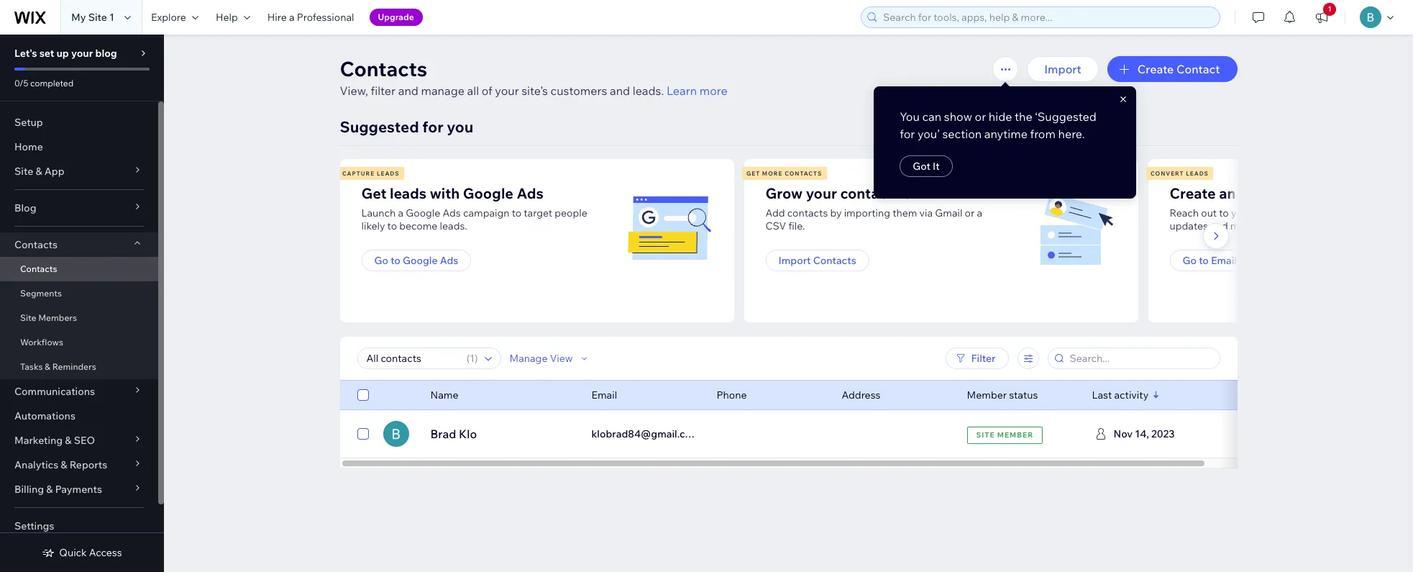Task type: vqa. For each thing, say whether or not it's contained in the screenshot.
Explore
yes



Task type: locate. For each thing, give the bounding box(es) containing it.
1 horizontal spatial email
[[1212, 254, 1238, 267]]

for left the you
[[423, 117, 444, 136]]

email up klobrad84@gmail.com
[[592, 389, 617, 402]]

import down file.
[[779, 254, 811, 267]]

quick
[[59, 546, 87, 559]]

contacts inside contacts view, filter and manage all of your site's customers and leads. learn more
[[340, 56, 428, 81]]

or inside the grow your contact list add contacts by importing them via gmail or a csv file.
[[965, 207, 975, 219]]

hire a professional link
[[259, 0, 363, 35]]

1 vertical spatial or
[[965, 207, 975, 219]]

& inside billing & payments dropdown button
[[46, 483, 53, 496]]

brad
[[431, 427, 457, 441]]

hire a professional
[[267, 11, 354, 24]]

contacts up segments
[[20, 263, 57, 274]]

contacts down "by"
[[814, 254, 857, 267]]

1 vertical spatial leads.
[[440, 219, 468, 232]]

1 horizontal spatial leads.
[[633, 83, 664, 98]]

create up reach
[[1170, 184, 1217, 202]]

section
[[943, 127, 982, 141]]

anytime
[[985, 127, 1028, 141]]

0 vertical spatial marketing
[[1240, 254, 1288, 267]]

tasks
[[20, 361, 43, 372]]

& inside tasks & reminders link
[[45, 361, 50, 372]]

file.
[[789, 219, 806, 232]]

create inside create an email campaign reach out to your subscribers with newsletters, updates and more.
[[1170, 184, 1217, 202]]

your down an
[[1232, 207, 1253, 219]]

manage view
[[510, 352, 573, 365]]

marketing inside dropdown button
[[14, 434, 63, 447]]

1 vertical spatial campaign
[[463, 207, 510, 219]]

site inside "popup button"
[[14, 165, 33, 178]]

go down updates on the top right of the page
[[1183, 254, 1197, 267]]

view right nov
[[1138, 427, 1165, 441]]

or left hide
[[975, 109, 987, 124]]

0 horizontal spatial 1
[[109, 11, 114, 24]]

& right billing at the left of the page
[[46, 483, 53, 496]]

and right 'customers'
[[610, 83, 630, 98]]

1 horizontal spatial marketing
[[1240, 254, 1288, 267]]

leads for create
[[1187, 170, 1210, 177]]

site for site members
[[20, 312, 36, 323]]

a right gmail
[[977, 207, 983, 219]]

or
[[975, 109, 987, 124], [965, 207, 975, 219]]

0 vertical spatial or
[[975, 109, 987, 124]]

workflows link
[[0, 330, 158, 355]]

google inside button
[[403, 254, 438, 267]]

campaign up the subscribers
[[1280, 184, 1348, 202]]

list
[[338, 159, 1414, 322]]

1 vertical spatial create
[[1170, 184, 1217, 202]]

2 horizontal spatial a
[[977, 207, 983, 219]]

0/5
[[14, 78, 28, 89]]

let's set up your blog
[[14, 47, 117, 60]]

a inside the grow your contact list add contacts by importing them via gmail or a csv file.
[[977, 207, 983, 219]]

filter
[[371, 83, 396, 98]]

become
[[400, 219, 438, 232]]

reports
[[70, 458, 107, 471]]

get
[[362, 184, 387, 202]]

leads
[[390, 184, 427, 202]]

2 vertical spatial google
[[403, 254, 438, 267]]

add
[[766, 207, 786, 219]]

0 vertical spatial campaign
[[1280, 184, 1348, 202]]

a right hire
[[289, 11, 295, 24]]

create for contact
[[1138, 62, 1175, 76]]

blog
[[14, 201, 36, 214]]

create inside button
[[1138, 62, 1175, 76]]

1 vertical spatial google
[[406, 207, 441, 219]]

0 vertical spatial email
[[1212, 254, 1238, 267]]

and left more.
[[1211, 219, 1229, 232]]

marketing down more.
[[1240, 254, 1288, 267]]

email down more.
[[1212, 254, 1238, 267]]

leads up get
[[377, 170, 400, 177]]

& inside analytics & reports dropdown button
[[61, 458, 67, 471]]

1 horizontal spatial for
[[900, 127, 916, 141]]

&
[[36, 165, 42, 178], [45, 361, 50, 372], [65, 434, 72, 447], [61, 458, 67, 471], [46, 483, 53, 496]]

marketing up analytics
[[14, 434, 63, 447]]

contact
[[1177, 62, 1221, 76]]

& inside the marketing & seo dropdown button
[[65, 434, 72, 447]]

import up 'suggested
[[1045, 62, 1082, 76]]

google
[[463, 184, 514, 202], [406, 207, 441, 219], [403, 254, 438, 267]]

'suggested
[[1036, 109, 1097, 124]]

klo
[[459, 427, 477, 441]]

0 horizontal spatial a
[[289, 11, 295, 24]]

email
[[1212, 254, 1238, 267], [592, 389, 617, 402]]

go down likely
[[375, 254, 389, 267]]

or right gmail
[[965, 207, 975, 219]]

to inside create an email campaign reach out to your subscribers with newsletters, updates and more.
[[1220, 207, 1230, 219]]

grow your contact list add contacts by importing them via gmail or a csv file.
[[766, 184, 983, 232]]

workflows
[[20, 337, 63, 348]]

& left seo at the left bottom of the page
[[65, 434, 72, 447]]

2 leads from the left
[[1187, 170, 1210, 177]]

settings
[[14, 520, 54, 532]]

can
[[923, 109, 942, 124]]

quick access button
[[42, 546, 122, 559]]

0 horizontal spatial go
[[375, 254, 389, 267]]

0/5 completed
[[14, 78, 74, 89]]

go to email marketing
[[1183, 254, 1288, 267]]

gmail
[[936, 207, 963, 219]]

analytics & reports
[[14, 458, 107, 471]]

1 vertical spatial import
[[779, 254, 811, 267]]

contacts down blog on the left top of page
[[14, 238, 58, 251]]

klobrad84@gmail.com
[[592, 427, 700, 440]]

billing
[[14, 483, 44, 496]]

your
[[71, 47, 93, 60], [495, 83, 519, 98], [806, 184, 838, 202], [1232, 207, 1253, 219]]

your inside sidebar element
[[71, 47, 93, 60]]

create left contact
[[1138, 62, 1175, 76]]

from
[[1031, 127, 1056, 141]]

to right the out
[[1220, 207, 1230, 219]]

1 horizontal spatial campaign
[[1280, 184, 1348, 202]]

up
[[56, 47, 69, 60]]

1 vertical spatial view
[[1138, 427, 1165, 441]]

site's
[[522, 83, 548, 98]]

contacts inside button
[[814, 254, 857, 267]]

0 vertical spatial leads.
[[633, 83, 664, 98]]

with right leads
[[430, 184, 460, 202]]

ads right become
[[443, 207, 461, 219]]

0 horizontal spatial leads.
[[440, 219, 468, 232]]

home link
[[0, 135, 158, 159]]

target
[[524, 207, 553, 219]]

you
[[447, 117, 474, 136]]

)
[[475, 352, 478, 365]]

1 horizontal spatial 1
[[470, 352, 475, 365]]

and right filter
[[398, 83, 419, 98]]

a down leads
[[398, 207, 404, 219]]

your right of on the left
[[495, 83, 519, 98]]

1 leads from the left
[[377, 170, 400, 177]]

you
[[900, 109, 920, 124]]

1 vertical spatial email
[[592, 389, 617, 402]]

set
[[39, 47, 54, 60]]

ads up target
[[517, 184, 544, 202]]

nov 14, 2023
[[1114, 427, 1175, 440]]

you'
[[918, 127, 940, 141]]

& inside site & app "popup button"
[[36, 165, 42, 178]]

member left status
[[967, 389, 1007, 402]]

0 horizontal spatial marketing
[[14, 434, 63, 447]]

import inside import contacts button
[[779, 254, 811, 267]]

leads. inside get leads with google ads launch a google ads campaign to target people likely to become leads.
[[440, 219, 468, 232]]

2 horizontal spatial and
[[1211, 219, 1229, 232]]

manage view button
[[510, 352, 590, 365]]

site down segments
[[20, 312, 36, 323]]

1 horizontal spatial a
[[398, 207, 404, 219]]

it
[[933, 160, 940, 173]]

my
[[71, 11, 86, 24]]

None checkbox
[[357, 386, 369, 404], [357, 425, 369, 443], [357, 386, 369, 404], [357, 425, 369, 443]]

0 vertical spatial view
[[550, 352, 573, 365]]

1 horizontal spatial view
[[1138, 427, 1165, 441]]

sidebar element
[[0, 35, 164, 572]]

2 vertical spatial ads
[[440, 254, 459, 267]]

0 vertical spatial with
[[430, 184, 460, 202]]

view right the manage
[[550, 352, 573, 365]]

or inside you can show or hide the 'suggested for you' section anytime from here.
[[975, 109, 987, 124]]

import inside button
[[1045, 62, 1082, 76]]

2 horizontal spatial 1
[[1329, 4, 1332, 14]]

0 horizontal spatial email
[[592, 389, 617, 402]]

0 vertical spatial import
[[1045, 62, 1082, 76]]

1 go from the left
[[375, 254, 389, 267]]

my site 1
[[71, 11, 114, 24]]

with right the subscribers
[[1312, 207, 1332, 219]]

contacts up filter
[[340, 56, 428, 81]]

the
[[1015, 109, 1033, 124]]

settings link
[[0, 514, 158, 538]]

create contact button
[[1108, 56, 1238, 82]]

1 inside button
[[1329, 4, 1332, 14]]

communications
[[14, 385, 95, 398]]

0 horizontal spatial with
[[430, 184, 460, 202]]

2 go from the left
[[1183, 254, 1197, 267]]

help button
[[207, 0, 259, 35]]

newsletters,
[[1334, 207, 1391, 219]]

brad klo image
[[383, 421, 409, 447]]

1 horizontal spatial import
[[1045, 62, 1082, 76]]

0 horizontal spatial view
[[550, 352, 573, 365]]

0 horizontal spatial import
[[779, 254, 811, 267]]

leads right convert
[[1187, 170, 1210, 177]]

a inside get leads with google ads launch a google ads campaign to target people likely to become leads.
[[398, 207, 404, 219]]

people
[[555, 207, 588, 219]]

automations link
[[0, 404, 158, 428]]

your up contacts
[[806, 184, 838, 202]]

for down you
[[900, 127, 916, 141]]

upgrade button
[[370, 9, 423, 26]]

leads. right become
[[440, 219, 468, 232]]

member status
[[967, 389, 1039, 402]]

1 vertical spatial marketing
[[14, 434, 63, 447]]

0 vertical spatial create
[[1138, 62, 1175, 76]]

with
[[430, 184, 460, 202], [1312, 207, 1332, 219]]

& left app
[[36, 165, 42, 178]]

contacts
[[788, 207, 828, 219]]

completed
[[30, 78, 74, 89]]

site down member status
[[977, 430, 996, 439]]

0 horizontal spatial leads
[[377, 170, 400, 177]]

1 vertical spatial member
[[998, 430, 1034, 439]]

1 horizontal spatial leads
[[1187, 170, 1210, 177]]

reminders
[[52, 361, 96, 372]]

convert
[[1151, 170, 1185, 177]]

view
[[550, 352, 573, 365], [1138, 427, 1165, 441]]

explore
[[151, 11, 186, 24]]

hide
[[989, 109, 1013, 124]]

& left reports
[[61, 458, 67, 471]]

site for site member
[[977, 430, 996, 439]]

campaign left target
[[463, 207, 510, 219]]

leads. left learn
[[633, 83, 664, 98]]

Unsaved view field
[[362, 348, 462, 368]]

email inside go to email marketing button
[[1212, 254, 1238, 267]]

ads
[[517, 184, 544, 202], [443, 207, 461, 219], [440, 254, 459, 267]]

& right tasks
[[45, 361, 50, 372]]

ads down get leads with google ads launch a google ads campaign to target people likely to become leads.
[[440, 254, 459, 267]]

site member
[[977, 430, 1034, 439]]

by
[[831, 207, 842, 219]]

site down home
[[14, 165, 33, 178]]

1 horizontal spatial with
[[1312, 207, 1332, 219]]

0 horizontal spatial campaign
[[463, 207, 510, 219]]

more
[[700, 83, 728, 98]]

your right up
[[71, 47, 93, 60]]

Search... field
[[1066, 348, 1216, 368]]

1 vertical spatial with
[[1312, 207, 1332, 219]]

member down status
[[998, 430, 1034, 439]]

analytics
[[14, 458, 58, 471]]

1 horizontal spatial go
[[1183, 254, 1197, 267]]

(
[[467, 352, 470, 365]]

got it button
[[900, 155, 953, 177]]

& for marketing
[[65, 434, 72, 447]]



Task type: describe. For each thing, give the bounding box(es) containing it.
with inside create an email campaign reach out to your subscribers with newsletters, updates and more.
[[1312, 207, 1332, 219]]

filter button
[[946, 348, 1009, 369]]

name
[[431, 389, 459, 402]]

billing & payments
[[14, 483, 102, 496]]

& for tasks
[[45, 361, 50, 372]]

manage
[[510, 352, 548, 365]]

import for import
[[1045, 62, 1082, 76]]

hire
[[267, 11, 287, 24]]

via
[[920, 207, 933, 219]]

of
[[482, 83, 493, 98]]

here.
[[1059, 127, 1086, 141]]

filter
[[972, 352, 996, 365]]

marketing & seo button
[[0, 428, 158, 453]]

0 vertical spatial member
[[967, 389, 1007, 402]]

to down updates on the top right of the page
[[1200, 254, 1209, 267]]

address
[[842, 389, 881, 402]]

go for create
[[1183, 254, 1197, 267]]

suggested
[[340, 117, 419, 136]]

email
[[1240, 184, 1277, 202]]

campaign inside get leads with google ads launch a google ads campaign to target people likely to become leads.
[[463, 207, 510, 219]]

Search for tools, apps, help & more... field
[[879, 7, 1216, 27]]

0 horizontal spatial for
[[423, 117, 444, 136]]

capture leads
[[343, 170, 400, 177]]

leads. inside contacts view, filter and manage all of your site's customers and leads. learn more
[[633, 83, 664, 98]]

create for an
[[1170, 184, 1217, 202]]

reach
[[1170, 207, 1200, 219]]

upgrade
[[378, 12, 414, 22]]

ads inside button
[[440, 254, 459, 267]]

learn more button
[[667, 82, 728, 99]]

& for site
[[36, 165, 42, 178]]

more.
[[1231, 219, 1258, 232]]

updates
[[1170, 219, 1209, 232]]

your inside create an email campaign reach out to your subscribers with newsletters, updates and more.
[[1232, 207, 1253, 219]]

2023
[[1152, 427, 1175, 440]]

to left target
[[512, 207, 522, 219]]

site right my
[[88, 11, 107, 24]]

tasks & reminders link
[[0, 355, 158, 379]]

status
[[1010, 389, 1039, 402]]

0 vertical spatial google
[[463, 184, 514, 202]]

contacts
[[785, 170, 823, 177]]

communications button
[[0, 379, 158, 404]]

1 horizontal spatial and
[[610, 83, 630, 98]]

1 vertical spatial ads
[[443, 207, 461, 219]]

segments
[[20, 288, 62, 299]]

marketing inside button
[[1240, 254, 1288, 267]]

quick access
[[59, 546, 122, 559]]

billing & payments button
[[0, 477, 158, 502]]

with inside get leads with google ads launch a google ads campaign to target people likely to become leads.
[[430, 184, 460, 202]]

members
[[38, 312, 77, 323]]

contacts link
[[0, 257, 158, 281]]

site & app button
[[0, 159, 158, 183]]

analytics & reports button
[[0, 453, 158, 477]]

app
[[44, 165, 64, 178]]

import contacts
[[779, 254, 857, 267]]

site members
[[20, 312, 77, 323]]

list containing get leads with google ads
[[338, 159, 1414, 322]]

( 1 )
[[467, 352, 478, 365]]

your inside contacts view, filter and manage all of your site's customers and leads. learn more
[[495, 83, 519, 98]]

import button
[[1028, 56, 1099, 82]]

leads for get
[[377, 170, 400, 177]]

launch
[[362, 207, 396, 219]]

list
[[896, 184, 918, 202]]

got
[[913, 160, 931, 173]]

more
[[763, 170, 783, 177]]

contact
[[841, 184, 893, 202]]

for inside you can show or hide the 'suggested for you' section anytime from here.
[[900, 127, 916, 141]]

last activity
[[1093, 389, 1149, 402]]

customers
[[551, 83, 608, 98]]

to down become
[[391, 254, 401, 267]]

activity
[[1115, 389, 1149, 402]]

contacts inside popup button
[[14, 238, 58, 251]]

grow
[[766, 184, 803, 202]]

site & app
[[14, 165, 64, 178]]

subscribers
[[1255, 207, 1310, 219]]

convert leads
[[1151, 170, 1210, 177]]

view link
[[1121, 421, 1182, 447]]

go for get
[[375, 254, 389, 267]]

view,
[[340, 83, 368, 98]]

segments link
[[0, 281, 158, 306]]

tasks & reminders
[[20, 361, 96, 372]]

site for site & app
[[14, 165, 33, 178]]

import for import contacts
[[779, 254, 811, 267]]

let's
[[14, 47, 37, 60]]

get
[[747, 170, 761, 177]]

0 horizontal spatial and
[[398, 83, 419, 98]]

and inside create an email campaign reach out to your subscribers with newsletters, updates and more.
[[1211, 219, 1229, 232]]

your inside the grow your contact list add contacts by importing them via gmail or a csv file.
[[806, 184, 838, 202]]

campaign inside create an email campaign reach out to your subscribers with newsletters, updates and more.
[[1280, 184, 1348, 202]]

home
[[14, 140, 43, 153]]

professional
[[297, 11, 354, 24]]

create contact
[[1138, 62, 1221, 76]]

blog
[[95, 47, 117, 60]]

all
[[467, 83, 479, 98]]

go to google ads
[[375, 254, 459, 267]]

them
[[893, 207, 918, 219]]

go to email marketing button
[[1170, 250, 1301, 271]]

& for analytics
[[61, 458, 67, 471]]

0 vertical spatial ads
[[517, 184, 544, 202]]

got it
[[913, 160, 940, 173]]

& for billing
[[46, 483, 53, 496]]

site members link
[[0, 306, 158, 330]]

to right likely
[[388, 219, 397, 232]]

14,
[[1136, 427, 1150, 440]]

capture
[[343, 170, 375, 177]]

an
[[1220, 184, 1237, 202]]

contacts view, filter and manage all of your site's customers and leads. learn more
[[340, 56, 728, 98]]

seo
[[74, 434, 95, 447]]

manage
[[421, 83, 465, 98]]

csv
[[766, 219, 787, 232]]



